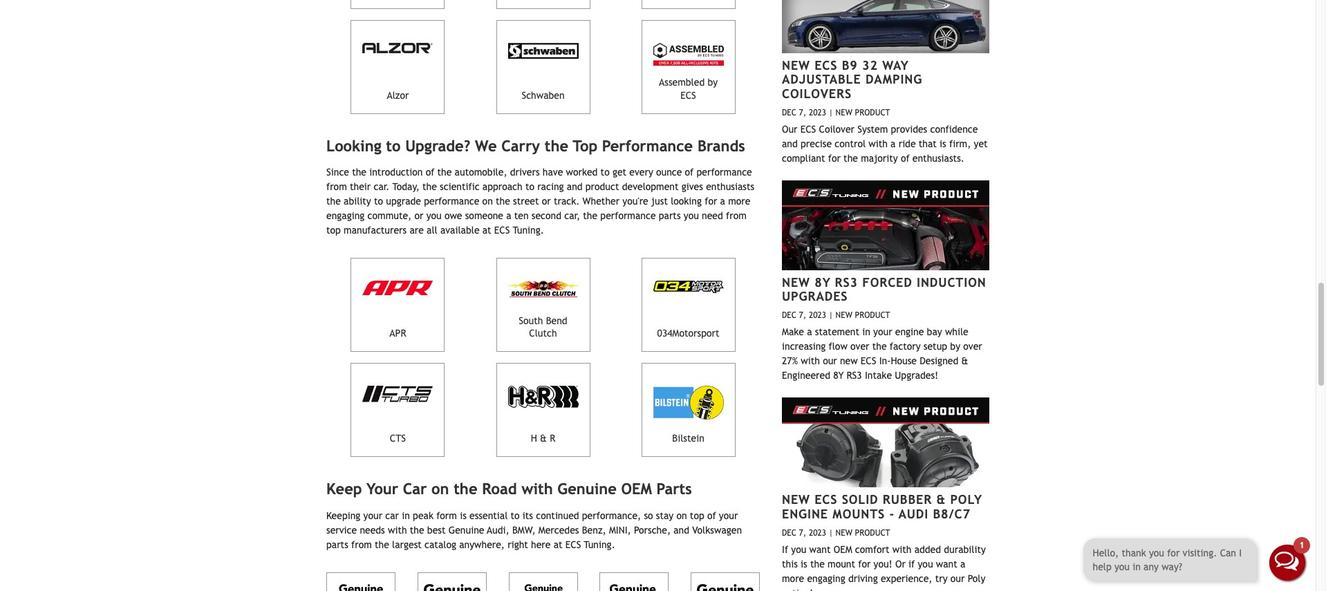 Task type: locate. For each thing, give the bounding box(es) containing it.
ecs left 'solid'
[[815, 493, 838, 507]]

over down while
[[964, 341, 983, 352]]

& right audi
[[937, 493, 946, 507]]

1 horizontal spatial on
[[483, 196, 493, 207]]

0 vertical spatial for
[[829, 153, 841, 164]]

7, up make
[[799, 311, 807, 320]]

1 horizontal spatial by
[[951, 341, 961, 352]]

induction
[[917, 275, 987, 290]]

a left ride
[[891, 138, 896, 149]]

apr
[[390, 328, 406, 339]]

0 vertical spatial and
[[782, 138, 798, 149]]

with up its
[[522, 480, 553, 498]]

2023 inside dec 7, 2023 | new product if you want oem comfort with added durability this is the mount for you! or if you want a more engaging driving experience, try our poly option!
[[809, 528, 827, 538]]

ecs up precise
[[801, 124, 817, 135]]

2023 for new 8y rs3 forced induction upgrades
[[809, 311, 827, 320]]

b8/c7
[[933, 507, 971, 521]]

ecs inside the assembled by ecs
[[681, 90, 696, 101]]

a
[[891, 138, 896, 149], [721, 196, 726, 207], [506, 210, 512, 222], [807, 327, 812, 338], [961, 559, 966, 570]]

on inside since the introduction of the automobile, drivers have worked to get every ounce of performance from their car. today, the scientific approach to racing and product development gives enthusiasts the ability to upgrade performance on the street or track.  whether you're just looking for a more engaging commute, or you owe someone a ten second car, the performance parts you need from top manufacturers are all available at ecs tuning.
[[483, 196, 493, 207]]

& inside dec 7, 2023 | new product make a statement in your engine bay while increasing flow over the factory setup by over 27% with our new ecs in-house designed & engineered 8y rs3 intake upgrades!
[[962, 356, 969, 367]]

0 vertical spatial &
[[962, 356, 969, 367]]

new up make
[[782, 275, 811, 290]]

south bend clutch link
[[496, 258, 590, 352]]

over up new on the bottom
[[851, 341, 870, 352]]

the up their
[[352, 167, 367, 178]]

0 horizontal spatial or
[[415, 210, 424, 222]]

cts
[[390, 433, 406, 444]]

dec inside dec 7, 2023 | new product if you want oem comfort with added durability this is the mount for you! or if you want a more engaging driving experience, try our poly option!
[[782, 528, 797, 538]]

1 horizontal spatial more
[[782, 573, 805, 584]]

product
[[586, 181, 619, 193]]

is up enthusiasts.
[[940, 138, 947, 149]]

forced
[[863, 275, 913, 290]]

8y up statement
[[815, 275, 831, 290]]

rs3 down new on the bottom
[[847, 370, 862, 381]]

the
[[545, 137, 569, 155], [844, 153, 858, 164], [352, 167, 367, 178], [438, 167, 452, 178], [423, 181, 437, 193], [327, 196, 341, 207], [496, 196, 510, 207], [583, 210, 598, 222], [873, 341, 887, 352], [454, 480, 478, 498], [410, 525, 424, 536], [375, 540, 389, 551], [811, 559, 825, 570]]

a inside 'dec 7, 2023 | new product our ecs coilover system provides confidence and precise control with a ride that is firm, yet compliant for the majority of enthusiasts.'
[[891, 138, 896, 149]]

with down car at the bottom
[[388, 525, 407, 536]]

1 vertical spatial parts
[[327, 540, 349, 551]]

0 horizontal spatial your
[[364, 510, 383, 522]]

1 horizontal spatial in
[[863, 327, 871, 338]]

whether
[[583, 196, 620, 207]]

top up "volkswagen" on the right of page
[[690, 510, 705, 522]]

2 vertical spatial from
[[351, 540, 372, 551]]

from down needs
[[351, 540, 372, 551]]

mercedes
[[539, 525, 579, 536]]

1 horizontal spatial want
[[936, 559, 958, 570]]

0 vertical spatial parts
[[659, 210, 681, 222]]

added
[[915, 544, 941, 555]]

new inside the new ecs b9 32 way adjustable damping coilovers
[[782, 58, 811, 73]]

new up statement
[[836, 311, 853, 320]]

h & r link
[[496, 363, 590, 457]]

street
[[513, 196, 539, 207]]

& right designed
[[962, 356, 969, 367]]

all
[[427, 225, 438, 236]]

the down the peak
[[410, 525, 424, 536]]

with inside dec 7, 2023 | new product if you want oem comfort with added durability this is the mount for you! or if you want a more engaging driving experience, try our poly option!
[[893, 544, 912, 555]]

audi,
[[487, 525, 510, 536]]

are
[[410, 225, 424, 236]]

1 7, from the top
[[799, 108, 807, 117]]

by down while
[[951, 341, 961, 352]]

brands
[[698, 137, 745, 155]]

1 horizontal spatial at
[[554, 540, 563, 551]]

system
[[858, 124, 888, 135]]

you're
[[623, 196, 649, 207]]

1 horizontal spatial or
[[542, 196, 551, 207]]

1 vertical spatial on
[[432, 480, 449, 498]]

of up 'gives'
[[685, 167, 694, 178]]

1 horizontal spatial parts
[[659, 210, 681, 222]]

b9
[[842, 58, 858, 73]]

2 horizontal spatial is
[[940, 138, 947, 149]]

audi
[[899, 507, 929, 521]]

tuning. down 'ten'
[[513, 225, 544, 236]]

or
[[542, 196, 551, 207], [415, 210, 424, 222]]

2 vertical spatial on
[[677, 510, 687, 522]]

0 vertical spatial 7,
[[799, 108, 807, 117]]

new up if at the bottom right of the page
[[782, 493, 811, 507]]

by right assembled in the top of the page
[[708, 77, 718, 88]]

bilstein link
[[642, 363, 736, 457]]

top
[[327, 225, 341, 236], [690, 510, 705, 522]]

top
[[573, 137, 598, 155]]

cts link
[[351, 363, 445, 457]]

0 horizontal spatial over
[[851, 341, 870, 352]]

1 horizontal spatial our
[[951, 573, 965, 584]]

is right this
[[801, 559, 808, 570]]

product for forced
[[855, 311, 891, 320]]

introduction
[[370, 167, 423, 178]]

new down mounts
[[836, 528, 853, 538]]

| up statement
[[829, 311, 834, 320]]

1 vertical spatial oem
[[834, 544, 853, 555]]

product inside 'dec 7, 2023 | new product our ecs coilover system provides confidence and precise control with a ride that is firm, yet compliant for the majority of enthusiasts.'
[[855, 108, 891, 117]]

top left manufacturers
[[327, 225, 341, 236]]

1 vertical spatial dec
[[782, 311, 797, 320]]

1 vertical spatial our
[[951, 573, 965, 584]]

for up driving
[[859, 559, 871, 570]]

you right if at the bottom right of the page
[[792, 544, 807, 555]]

and down our
[[782, 138, 798, 149]]

0 horizontal spatial tuning.
[[513, 225, 544, 236]]

2 | from the top
[[829, 311, 834, 320]]

2 product from the top
[[855, 311, 891, 320]]

2 vertical spatial for
[[859, 559, 871, 570]]

0 horizontal spatial more
[[729, 196, 751, 207]]

7, inside dec 7, 2023 | new product make a statement in your engine bay while increasing flow over the factory setup by over 27% with our new ecs in-house designed & engineered 8y rs3 intake upgrades!
[[799, 311, 807, 320]]

firm,
[[950, 138, 971, 149]]

with up or
[[893, 544, 912, 555]]

keeping
[[327, 510, 361, 522]]

2 horizontal spatial your
[[874, 327, 893, 338]]

a inside dec 7, 2023 | new product make a statement in your engine bay while increasing flow over the factory setup by over 27% with our new ecs in-house designed & engineered 8y rs3 intake upgrades!
[[807, 327, 812, 338]]

oem
[[622, 480, 652, 498], [834, 544, 853, 555]]

dec up if at the bottom right of the page
[[782, 528, 797, 538]]

want up try
[[936, 559, 958, 570]]

shop our catalog of mercedes-benz parts image
[[515, 585, 572, 591]]

0 vertical spatial more
[[729, 196, 751, 207]]

continued
[[536, 510, 579, 522]]

form
[[437, 510, 457, 522]]

2 vertical spatial performance
[[601, 210, 656, 222]]

0 horizontal spatial in
[[402, 510, 410, 522]]

2 vertical spatial and
[[674, 525, 690, 536]]

1 vertical spatial by
[[951, 341, 961, 352]]

product inside dec 7, 2023 | new product make a statement in your engine bay while increasing flow over the factory setup by over 27% with our new ecs in-house designed & engineered 8y rs3 intake upgrades!
[[855, 311, 891, 320]]

0 horizontal spatial and
[[567, 181, 583, 193]]

2 vertical spatial is
[[801, 559, 808, 570]]

new ecs b9 32 way adjustable damping coilovers link
[[782, 58, 923, 101]]

performance
[[602, 137, 693, 155]]

for inside dec 7, 2023 | new product if you want oem comfort with added durability this is the mount for you! or if you want a more engaging driving experience, try our poly option!
[[859, 559, 871, 570]]

more up "option!"
[[782, 573, 805, 584]]

7, down engine
[[799, 528, 807, 538]]

0 vertical spatial |
[[829, 108, 834, 117]]

on up someone
[[483, 196, 493, 207]]

7, for new ecs solid rubber & poly engine mounts - audi b8/c7
[[799, 528, 807, 538]]

0 vertical spatial our
[[823, 356, 838, 367]]

at
[[483, 225, 492, 236], [554, 540, 563, 551]]

2 dec from the top
[[782, 311, 797, 320]]

new inside new 8y rs3 forced induction upgrades
[[782, 275, 811, 290]]

gives
[[682, 181, 703, 193]]

to left its
[[511, 510, 520, 522]]

tuning.
[[513, 225, 544, 236], [584, 540, 616, 551]]

| for b9
[[829, 108, 834, 117]]

the down control
[[844, 153, 858, 164]]

ecs down mercedes
[[566, 540, 581, 551]]

new ecs b9 32 way adjustable damping coilovers
[[782, 58, 923, 101]]

1 vertical spatial for
[[705, 196, 718, 207]]

the right car,
[[583, 210, 598, 222]]

engaging
[[327, 210, 365, 222], [808, 573, 846, 584]]

a up increasing
[[807, 327, 812, 338]]

0 vertical spatial 2023
[[809, 108, 827, 117]]

2023 inside dec 7, 2023 | new product make a statement in your engine bay while increasing flow over the factory setup by over 27% with our new ecs in-house designed & engineered 8y rs3 intake upgrades!
[[809, 311, 827, 320]]

2 2023 from the top
[[809, 311, 827, 320]]

0 horizontal spatial engaging
[[327, 210, 365, 222]]

0 horizontal spatial is
[[460, 510, 467, 522]]

3 product from the top
[[855, 528, 891, 538]]

0 vertical spatial by
[[708, 77, 718, 88]]

from right the need at the right of the page
[[726, 210, 747, 222]]

tuning. down benz,
[[584, 540, 616, 551]]

7, inside dec 7, 2023 | new product if you want oem comfort with added durability this is the mount for you! or if you want a more engaging driving experience, try our poly option!
[[799, 528, 807, 538]]

at inside since the introduction of the automobile, drivers have worked to get every ounce of performance from their car. today, the scientific approach to racing and product development gives enthusiasts the ability to upgrade performance on the street or track.  whether you're just looking for a more engaging commute, or you owe someone a ten second car, the performance parts you need from top manufacturers are all available at ecs tuning.
[[483, 225, 492, 236]]

2 vertical spatial product
[[855, 528, 891, 538]]

| inside 'dec 7, 2023 | new product our ecs coilover system provides confidence and precise control with a ride that is firm, yet compliant for the majority of enthusiasts.'
[[829, 108, 834, 117]]

1 vertical spatial from
[[726, 210, 747, 222]]

2 horizontal spatial performance
[[697, 167, 752, 178]]

1 2023 from the top
[[809, 108, 827, 117]]

8y inside new 8y rs3 forced induction upgrades
[[815, 275, 831, 290]]

1 horizontal spatial engaging
[[808, 573, 846, 584]]

1 | from the top
[[829, 108, 834, 117]]

2 vertical spatial 2023
[[809, 528, 827, 538]]

1 horizontal spatial top
[[690, 510, 705, 522]]

parts down "service" at the left of page
[[327, 540, 349, 551]]

the down approach
[[496, 196, 510, 207]]

0 horizontal spatial by
[[708, 77, 718, 88]]

0 horizontal spatial 8y
[[815, 275, 831, 290]]

| inside dec 7, 2023 | new product make a statement in your engine bay while increasing flow over the factory setup by over 27% with our new ecs in-house designed & engineered 8y rs3 intake upgrades!
[[829, 311, 834, 320]]

ecs inside the new ecs b9 32 way adjustable damping coilovers
[[815, 58, 838, 73]]

0 horizontal spatial at
[[483, 225, 492, 236]]

0 vertical spatial top
[[327, 225, 341, 236]]

at inside the keeping your car in peak form is essential to its continued performance, so stay on top of your service needs with the best genuine audi, bmw, mercedes benz, mini, porsche, and volkswagen parts from the largest catalog anywhere, right here at ecs tuning.
[[554, 540, 563, 551]]

ecs left b9
[[815, 58, 838, 73]]

1 over from the left
[[851, 341, 870, 352]]

oem inside dec 7, 2023 | new product if you want oem comfort with added durability this is the mount for you! or if you want a more engaging driving experience, try our poly option!
[[834, 544, 853, 555]]

1 horizontal spatial from
[[351, 540, 372, 551]]

1 vertical spatial in
[[402, 510, 410, 522]]

new up "coilover"
[[836, 108, 853, 117]]

new up coilovers on the top of the page
[[782, 58, 811, 73]]

increasing
[[782, 341, 826, 352]]

rs3
[[835, 275, 858, 290], [847, 370, 862, 381]]

1 dec from the top
[[782, 108, 797, 117]]

1 vertical spatial 2023
[[809, 311, 827, 320]]

in right car at the bottom
[[402, 510, 410, 522]]

2 horizontal spatial from
[[726, 210, 747, 222]]

3 2023 from the top
[[809, 528, 827, 538]]

2023 down upgrades
[[809, 311, 827, 320]]

2023 inside 'dec 7, 2023 | new product our ecs coilover system provides confidence and precise control with a ride that is firm, yet compliant for the majority of enthusiasts.'
[[809, 108, 827, 117]]

ecs
[[815, 58, 838, 73], [681, 90, 696, 101], [801, 124, 817, 135], [494, 225, 510, 236], [861, 356, 877, 367], [815, 493, 838, 507], [566, 540, 581, 551]]

1 vertical spatial genuine
[[449, 525, 485, 536]]

our down the flow
[[823, 356, 838, 367]]

performance down you're
[[601, 210, 656, 222]]

genuine
[[558, 480, 617, 498], [449, 525, 485, 536]]

7, down coilovers on the top of the page
[[799, 108, 807, 117]]

engaging down mount
[[808, 573, 846, 584]]

poly up 'durability' in the right bottom of the page
[[951, 493, 983, 507]]

| up "coilover"
[[829, 108, 834, 117]]

oem up mount
[[834, 544, 853, 555]]

1 vertical spatial 7,
[[799, 311, 807, 320]]

0 horizontal spatial oem
[[622, 480, 652, 498]]

compliant
[[782, 153, 826, 164]]

| inside dec 7, 2023 | new product if you want oem comfort with added durability this is the mount for you! or if you want a more engaging driving experience, try our poly option!
[[829, 528, 834, 538]]

2023 down coilovers on the top of the page
[[809, 108, 827, 117]]

in inside dec 7, 2023 | new product make a statement in your engine bay while increasing flow over the factory setup by over 27% with our new ecs in-house designed & engineered 8y rs3 intake upgrades!
[[863, 327, 871, 338]]

dec for new 8y rs3 forced induction upgrades
[[782, 311, 797, 320]]

for inside 'dec 7, 2023 | new product our ecs coilover system provides confidence and precise control with a ride that is firm, yet compliant for the majority of enthusiasts.'
[[829, 153, 841, 164]]

new 8y rs3 forced induction upgrades link
[[782, 275, 987, 304]]

of down ride
[[901, 153, 910, 164]]

dec inside dec 7, 2023 | new product make a statement in your engine bay while increasing flow over the factory setup by over 27% with our new ecs in-house designed & engineered 8y rs3 intake upgrades!
[[782, 311, 797, 320]]

1 horizontal spatial tuning.
[[584, 540, 616, 551]]

mini,
[[609, 525, 631, 536]]

today,
[[393, 181, 420, 193]]

ecs left in-
[[861, 356, 877, 367]]

the left mount
[[811, 559, 825, 570]]

a down 'durability' in the right bottom of the page
[[961, 559, 966, 570]]

upgrade?
[[405, 137, 471, 155]]

shop our catalog of mini parts image
[[697, 585, 754, 591]]

performance,
[[582, 510, 641, 522]]

0 vertical spatial tuning.
[[513, 225, 544, 236]]

their
[[350, 181, 371, 193]]

0 horizontal spatial our
[[823, 356, 838, 367]]

more down enthusiasts
[[729, 196, 751, 207]]

for down control
[[829, 153, 841, 164]]

to inside the keeping your car in peak form is essential to its continued performance, so stay on top of your service needs with the best genuine audi, bmw, mercedes benz, mini, porsche, and volkswagen parts from the largest catalog anywhere, right here at ecs tuning.
[[511, 510, 520, 522]]

and inside the keeping your car in peak form is essential to its continued performance, so stay on top of your service needs with the best genuine audi, bmw, mercedes benz, mini, porsche, and volkswagen parts from the largest catalog anywhere, right here at ecs tuning.
[[674, 525, 690, 536]]

in right statement
[[863, 327, 871, 338]]

2 7, from the top
[[799, 311, 807, 320]]

owe
[[445, 210, 462, 222]]

2023 for new ecs solid rubber & poly engine mounts - audi b8/c7
[[809, 528, 827, 538]]

apr link
[[351, 258, 445, 352]]

1 vertical spatial poly
[[968, 573, 986, 584]]

with
[[869, 138, 888, 149], [801, 356, 820, 367], [522, 480, 553, 498], [388, 525, 407, 536], [893, 544, 912, 555]]

2 vertical spatial |
[[829, 528, 834, 538]]

1 vertical spatial product
[[855, 311, 891, 320]]

new ecs solid rubber & poly engine mounts - audi b8/c7
[[782, 493, 983, 521]]

1 horizontal spatial 8y
[[834, 370, 844, 381]]

benz,
[[582, 525, 606, 536]]

1 vertical spatial &
[[540, 433, 547, 444]]

1 horizontal spatial oem
[[834, 544, 853, 555]]

2 horizontal spatial on
[[677, 510, 687, 522]]

3 7, from the top
[[799, 528, 807, 538]]

1 vertical spatial 8y
[[834, 370, 844, 381]]

0 vertical spatial 8y
[[815, 275, 831, 290]]

| up mount
[[829, 528, 834, 538]]

1 vertical spatial engaging
[[808, 573, 846, 584]]

setup
[[924, 341, 948, 352]]

3 dec from the top
[[782, 528, 797, 538]]

at down someone
[[483, 225, 492, 236]]

product up system
[[855, 108, 891, 117]]

of inside 'dec 7, 2023 | new product our ecs coilover system provides confidence and precise control with a ride that is firm, yet compliant for the majority of enthusiasts.'
[[901, 153, 910, 164]]

1 vertical spatial and
[[567, 181, 583, 193]]

1 product from the top
[[855, 108, 891, 117]]

| for rs3
[[829, 311, 834, 320]]

so
[[644, 510, 653, 522]]

0 horizontal spatial performance
[[424, 196, 480, 207]]

2 vertical spatial 7,
[[799, 528, 807, 538]]

is right form
[[460, 510, 467, 522]]

7, for new 8y rs3 forced induction upgrades
[[799, 311, 807, 320]]

1 vertical spatial tuning.
[[584, 540, 616, 551]]

want
[[810, 544, 831, 555], [936, 559, 958, 570]]

and inside 'dec 7, 2023 | new product our ecs coilover system provides confidence and precise control with a ride that is firm, yet compliant for the majority of enthusiasts.'
[[782, 138, 798, 149]]

0 horizontal spatial parts
[[327, 540, 349, 551]]

of up "volkswagen" on the right of page
[[708, 510, 716, 522]]

by
[[708, 77, 718, 88], [951, 341, 961, 352]]

the up form
[[454, 480, 478, 498]]

product inside dec 7, 2023 | new product if you want oem comfort with added durability this is the mount for you! or if you want a more engaging driving experience, try our poly option!
[[855, 528, 891, 538]]

option!
[[782, 588, 814, 591]]

dec up make
[[782, 311, 797, 320]]

2023 for new ecs b9 32 way adjustable damping coilovers
[[809, 108, 827, 117]]

flow
[[829, 341, 848, 352]]

bay
[[927, 327, 943, 338]]

& inside new ecs solid rubber & poly engine mounts - audi b8/c7
[[937, 493, 946, 507]]

1 horizontal spatial for
[[829, 153, 841, 164]]

need
[[702, 210, 723, 222]]

oem up so
[[622, 480, 652, 498]]

1 vertical spatial rs3
[[847, 370, 862, 381]]

ecs down assembled in the top of the page
[[681, 90, 696, 101]]

3 | from the top
[[829, 528, 834, 538]]

or up the are
[[415, 210, 424, 222]]

2023 down engine
[[809, 528, 827, 538]]

product up the comfort
[[855, 528, 891, 538]]

from
[[327, 181, 347, 193], [726, 210, 747, 222], [351, 540, 372, 551]]

development
[[622, 181, 679, 193]]

rs3 inside new 8y rs3 forced induction upgrades
[[835, 275, 858, 290]]

& left r
[[540, 433, 547, 444]]

product
[[855, 108, 891, 117], [855, 311, 891, 320], [855, 528, 891, 538]]

our right try
[[951, 573, 965, 584]]

2 vertical spatial dec
[[782, 528, 797, 538]]

durability
[[944, 544, 986, 555]]

tuning. inside the keeping your car in peak form is essential to its continued performance, so stay on top of your service needs with the best genuine audi, bmw, mercedes benz, mini, porsche, and volkswagen parts from the largest catalog anywhere, right here at ecs tuning.
[[584, 540, 616, 551]]

and down worked
[[567, 181, 583, 193]]

7, inside 'dec 7, 2023 | new product our ecs coilover system provides confidence and precise control with a ride that is firm, yet compliant for the majority of enthusiasts.'
[[799, 108, 807, 117]]

keep
[[327, 480, 362, 498]]

the down needs
[[375, 540, 389, 551]]

you down looking at top right
[[684, 210, 699, 222]]

your inside dec 7, 2023 | new product make a statement in your engine bay while increasing flow over the factory setup by over 27% with our new ecs in-house designed & engineered 8y rs3 intake upgrades!
[[874, 327, 893, 338]]

0 vertical spatial poly
[[951, 493, 983, 507]]

engaging down ability
[[327, 210, 365, 222]]

2 horizontal spatial and
[[782, 138, 798, 149]]

2 horizontal spatial for
[[859, 559, 871, 570]]

performance
[[697, 167, 752, 178], [424, 196, 480, 207], [601, 210, 656, 222]]

at down mercedes
[[554, 540, 563, 551]]

dec inside 'dec 7, 2023 | new product our ecs coilover system provides confidence and precise control with a ride that is firm, yet compliant for the majority of enthusiasts.'
[[782, 108, 797, 117]]

performance up "owe"
[[424, 196, 480, 207]]

the inside dec 7, 2023 | new product if you want oem comfort with added durability this is the mount for you! or if you want a more engaging driving experience, try our poly option!
[[811, 559, 825, 570]]

0 horizontal spatial for
[[705, 196, 718, 207]]

new inside dec 7, 2023 | new product make a statement in your engine bay while increasing flow over the factory setup by over 27% with our new ecs in-house designed & engineered 8y rs3 intake upgrades!
[[836, 311, 853, 320]]

8y down new on the bottom
[[834, 370, 844, 381]]

parts down just
[[659, 210, 681, 222]]

more
[[729, 196, 751, 207], [782, 573, 805, 584]]

with up majority
[[869, 138, 888, 149]]

want up mount
[[810, 544, 831, 555]]

1 horizontal spatial is
[[801, 559, 808, 570]]

0 vertical spatial in
[[863, 327, 871, 338]]

genuine up anywhere,
[[449, 525, 485, 536]]

1 vertical spatial performance
[[424, 196, 480, 207]]

0 vertical spatial genuine
[[558, 480, 617, 498]]

8y
[[815, 275, 831, 290], [834, 370, 844, 381]]

new ecs b9 32 way adjustable damping coilovers image
[[782, 0, 990, 53]]

0 vertical spatial engaging
[[327, 210, 365, 222]]

poly down 'durability' in the right bottom of the page
[[968, 573, 986, 584]]

from down since
[[327, 181, 347, 193]]

with up engineered
[[801, 356, 820, 367]]

1 horizontal spatial &
[[937, 493, 946, 507]]

| for solid
[[829, 528, 834, 538]]



Task type: vqa. For each thing, say whether or not it's contained in the screenshot.
second Product from the top of the page
yes



Task type: describe. For each thing, give the bounding box(es) containing it.
more inside since the introduction of the automobile, drivers have worked to get every ounce of performance from their car. today, the scientific approach to racing and product development gives enthusiasts the ability to upgrade performance on the street or track.  whether you're just looking for a more engaging commute, or you owe someone a ten second car, the performance parts you need from top manufacturers are all available at ecs tuning.
[[729, 196, 751, 207]]

since
[[327, 167, 349, 178]]

h & r
[[531, 433, 556, 444]]

try
[[936, 573, 948, 584]]

assembled
[[659, 77, 705, 88]]

house
[[891, 356, 917, 367]]

genuine inside the keeping your car in peak form is essential to its continued performance, so stay on top of your service needs with the best genuine audi, bmw, mercedes benz, mini, porsche, and volkswagen parts from the largest catalog anywhere, right here at ecs tuning.
[[449, 525, 485, 536]]

catalog
[[425, 540, 457, 551]]

since the introduction of the automobile, drivers have worked to get every ounce of performance from their car. today, the scientific approach to racing and product development gives enthusiasts the ability to upgrade performance on the street or track.  whether you're just looking for a more engaging commute, or you owe someone a ten second car, the performance parts you need from top manufacturers are all available at ecs tuning.
[[327, 167, 755, 236]]

if
[[909, 559, 915, 570]]

with inside the keeping your car in peak form is essential to its continued performance, so stay on top of your service needs with the best genuine audi, bmw, mercedes benz, mini, porsche, and volkswagen parts from the largest catalog anywhere, right here at ecs tuning.
[[388, 525, 407, 536]]

new inside new ecs solid rubber & poly engine mounts - audi b8/c7
[[782, 493, 811, 507]]

if
[[782, 544, 789, 555]]

ecs inside the keeping your car in peak form is essential to its continued performance, so stay on top of your service needs with the best genuine audi, bmw, mercedes benz, mini, porsche, and volkswagen parts from the largest catalog anywhere, right here at ecs tuning.
[[566, 540, 581, 551]]

upgrade
[[386, 196, 421, 207]]

dec for new ecs solid rubber & poly engine mounts - audi b8/c7
[[782, 528, 797, 538]]

comfort
[[856, 544, 890, 555]]

more inside dec 7, 2023 | new product if you want oem comfort with added durability this is the mount for you! or if you want a more engaging driving experience, try our poly option!
[[782, 573, 805, 584]]

the up scientific
[[438, 167, 452, 178]]

a left 'ten'
[[506, 210, 512, 222]]

top inside since the introduction of the automobile, drivers have worked to get every ounce of performance from their car. today, the scientific approach to racing and product development gives enthusiasts the ability to upgrade performance on the street or track.  whether you're just looking for a more engaging commute, or you owe someone a ten second car, the performance parts you need from top manufacturers are all available at ecs tuning.
[[327, 225, 341, 236]]

the up have
[[545, 137, 569, 155]]

-
[[890, 507, 895, 521]]

provides
[[891, 124, 928, 135]]

someone
[[465, 210, 504, 222]]

commute,
[[368, 210, 412, 222]]

car.
[[374, 181, 390, 193]]

second
[[532, 210, 562, 222]]

needs
[[360, 525, 385, 536]]

poly inside dec 7, 2023 | new product if you want oem comfort with added durability this is the mount for you! or if you want a more engaging driving experience, try our poly option!
[[968, 573, 986, 584]]

assembled by ecs
[[659, 77, 718, 101]]

32
[[863, 58, 878, 73]]

1 horizontal spatial performance
[[601, 210, 656, 222]]

the inside dec 7, 2023 | new product make a statement in your engine bay while increasing flow over the factory setup by over 27% with our new ecs in-house designed & engineered 8y rs3 intake upgrades!
[[873, 341, 887, 352]]

0 vertical spatial performance
[[697, 167, 752, 178]]

service
[[327, 525, 357, 536]]

034motorsport
[[658, 328, 720, 339]]

engineered
[[782, 370, 831, 381]]

car,
[[565, 210, 580, 222]]

make
[[782, 327, 804, 338]]

while
[[946, 327, 969, 338]]

road
[[482, 480, 517, 498]]

bend
[[546, 315, 568, 326]]

0 horizontal spatial want
[[810, 544, 831, 555]]

tuning. inside since the introduction of the automobile, drivers have worked to get every ounce of performance from their car. today, the scientific approach to racing and product development gives enthusiasts the ability to upgrade performance on the street or track.  whether you're just looking for a more engaging commute, or you owe someone a ten second car, the performance parts you need from top manufacturers are all available at ecs tuning.
[[513, 225, 544, 236]]

from inside the keeping your car in peak form is essential to its continued performance, so stay on top of your service needs with the best genuine audi, bmw, mercedes benz, mini, porsche, and volkswagen parts from the largest catalog anywhere, right here at ecs tuning.
[[351, 540, 372, 551]]

engaging inside since the introduction of the automobile, drivers have worked to get every ounce of performance from their car. today, the scientific approach to racing and product development gives enthusiasts the ability to upgrade performance on the street or track.  whether you're just looking for a more engaging commute, or you owe someone a ten second car, the performance parts you need from top manufacturers are all available at ecs tuning.
[[327, 210, 365, 222]]

driving
[[849, 573, 878, 584]]

rs3 inside dec 7, 2023 | new product make a statement in your engine bay while increasing flow over the factory setup by over 27% with our new ecs in-house designed & engineered 8y rs3 intake upgrades!
[[847, 370, 862, 381]]

our inside dec 7, 2023 | new product if you want oem comfort with added durability this is the mount for you! or if you want a more engaging driving experience, try our poly option!
[[951, 573, 965, 584]]

is inside the keeping your car in peak form is essential to its continued performance, so stay on top of your service needs with the best genuine audi, bmw, mercedes benz, mini, porsche, and volkswagen parts from the largest catalog anywhere, right here at ecs tuning.
[[460, 510, 467, 522]]

ecs inside 'dec 7, 2023 | new product our ecs coilover system provides confidence and precise control with a ride that is firm, yet compliant for the majority of enthusiasts.'
[[801, 124, 817, 135]]

dec for new ecs b9 32 way adjustable damping coilovers
[[782, 108, 797, 117]]

experience,
[[881, 573, 933, 584]]

clutch
[[529, 328, 557, 339]]

mounts
[[833, 507, 886, 521]]

the inside 'dec 7, 2023 | new product our ecs coilover system provides confidence and precise control with a ride that is firm, yet compliant for the majority of enthusiasts.'
[[844, 153, 858, 164]]

parts inside the keeping your car in peak form is essential to its continued performance, so stay on top of your service needs with the best genuine audi, bmw, mercedes benz, mini, porsche, and volkswagen parts from the largest catalog anywhere, right here at ecs tuning.
[[327, 540, 349, 551]]

best
[[427, 525, 446, 536]]

shop our catalog of porsche parts image
[[606, 585, 663, 591]]

0 horizontal spatial &
[[540, 433, 547, 444]]

product for 32
[[855, 108, 891, 117]]

have
[[543, 167, 563, 178]]

new ecs solid rubber & poly engine mounts - audi b8/c7 image
[[782, 398, 990, 488]]

bmw,
[[513, 525, 536, 536]]

damping
[[866, 72, 923, 87]]

your
[[367, 480, 399, 498]]

looking
[[671, 196, 702, 207]]

majority
[[861, 153, 898, 164]]

volkswagen
[[693, 525, 742, 536]]

schwaben
[[522, 90, 565, 101]]

0 horizontal spatial on
[[432, 480, 449, 498]]

drivers
[[510, 167, 540, 178]]

peak
[[413, 510, 434, 522]]

that
[[919, 138, 937, 149]]

stay
[[656, 510, 674, 522]]

7, for new ecs b9 32 way adjustable damping coilovers
[[799, 108, 807, 117]]

intake
[[865, 370, 892, 381]]

product for rubber
[[855, 528, 891, 538]]

in-
[[880, 356, 891, 367]]

you right "if"
[[918, 559, 934, 570]]

way
[[883, 58, 909, 73]]

here
[[531, 540, 551, 551]]

enthusiasts
[[706, 181, 755, 193]]

top inside the keeping your car in peak form is essential to its continued performance, so stay on top of your service needs with the best genuine audi, bmw, mercedes benz, mini, porsche, and volkswagen parts from the largest catalog anywhere, right here at ecs tuning.
[[690, 510, 705, 522]]

coilover
[[819, 124, 855, 135]]

new
[[840, 356, 858, 367]]

ecs inside since the introduction of the automobile, drivers have worked to get every ounce of performance from their car. today, the scientific approach to racing and product development gives enthusiasts the ability to upgrade performance on the street or track.  whether you're just looking for a more engaging commute, or you owe someone a ten second car, the performance parts you need from top manufacturers are all available at ecs tuning.
[[494, 225, 510, 236]]

ecs inside dec 7, 2023 | new product make a statement in your engine bay while increasing flow over the factory setup by over 27% with our new ecs in-house designed & engineered 8y rs3 intake upgrades!
[[861, 356, 877, 367]]

approach
[[483, 181, 523, 193]]

to up street
[[526, 181, 535, 193]]

to left get
[[601, 167, 610, 178]]

adjustable
[[782, 72, 862, 87]]

parts inside since the introduction of the automobile, drivers have worked to get every ounce of performance from their car. today, the scientific approach to racing and product development gives enthusiasts the ability to upgrade performance on the street or track.  whether you're just looking for a more engaging commute, or you owe someone a ten second car, the performance parts you need from top manufacturers are all available at ecs tuning.
[[659, 210, 681, 222]]

our inside dec 7, 2023 | new product make a statement in your engine bay while increasing flow over the factory setup by over 27% with our new ecs in-house designed & engineered 8y rs3 intake upgrades!
[[823, 356, 838, 367]]

with inside 'dec 7, 2023 | new product our ecs coilover system provides confidence and precise control with a ride that is firm, yet compliant for the majority of enthusiasts.'
[[869, 138, 888, 149]]

largest
[[392, 540, 422, 551]]

a inside dec 7, 2023 | new product if you want oem comfort with added durability this is the mount for you! or if you want a more engaging driving experience, try our poly option!
[[961, 559, 966, 570]]

a down enthusiasts
[[721, 196, 726, 207]]

1 vertical spatial or
[[415, 210, 424, 222]]

this
[[782, 559, 798, 570]]

and inside since the introduction of the automobile, drivers have worked to get every ounce of performance from their car. today, the scientific approach to racing and product development gives enthusiasts the ability to upgrade performance on the street or track.  whether you're just looking for a more engaging commute, or you owe someone a ten second car, the performance parts you need from top manufacturers are all available at ecs tuning.
[[567, 181, 583, 193]]

by inside the assembled by ecs
[[708, 77, 718, 88]]

south bend clutch
[[519, 315, 568, 339]]

new ecs solid rubber & poly engine mounts - audi b8/c7 link
[[782, 493, 983, 521]]

with inside dec 7, 2023 | new product make a statement in your engine bay while increasing flow over the factory setup by over 27% with our new ecs in-house designed & engineered 8y rs3 intake upgrades!
[[801, 356, 820, 367]]

upgrades!
[[895, 370, 939, 381]]

track.
[[554, 196, 580, 207]]

0 vertical spatial from
[[327, 181, 347, 193]]

assembled by ecs link
[[642, 20, 736, 114]]

on inside the keeping your car in peak form is essential to its continued performance, so stay on top of your service needs with the best genuine audi, bmw, mercedes benz, mini, porsche, and volkswagen parts from the largest catalog anywhere, right here at ecs tuning.
[[677, 510, 687, 522]]

h
[[531, 433, 537, 444]]

dec 7, 2023 | new product make a statement in your engine bay while increasing flow over the factory setup by over 27% with our new ecs in-house designed & engineered 8y rs3 intake upgrades!
[[782, 311, 983, 381]]

confidence
[[931, 124, 978, 135]]

alzor
[[387, 90, 409, 101]]

of down 'upgrade?' at the top
[[426, 167, 435, 178]]

shop our catalog of vw/audi parts image
[[333, 585, 389, 591]]

0 vertical spatial or
[[542, 196, 551, 207]]

the left ability
[[327, 196, 341, 207]]

to down car.
[[374, 196, 383, 207]]

shop our catalog of bmw parts image
[[424, 585, 481, 591]]

new 8y rs3 forced induction upgrades image
[[782, 180, 990, 270]]

by inside dec 7, 2023 | new product make a statement in your engine bay while increasing flow over the factory setup by over 27% with our new ecs in-house designed & engineered 8y rs3 intake upgrades!
[[951, 341, 961, 352]]

8y inside dec 7, 2023 | new product make a statement in your engine bay while increasing flow over the factory setup by over 27% with our new ecs in-house designed & engineered 8y rs3 intake upgrades!
[[834, 370, 844, 381]]

our
[[782, 124, 798, 135]]

1 vertical spatial want
[[936, 559, 958, 570]]

ounce
[[656, 167, 682, 178]]

you up all
[[427, 210, 442, 222]]

engaging inside dec 7, 2023 | new product if you want oem comfort with added durability this is the mount for you! or if you want a more engaging driving experience, try our poly option!
[[808, 573, 846, 584]]

looking
[[327, 137, 382, 155]]

the right today,
[[423, 181, 437, 193]]

poly inside new ecs solid rubber & poly engine mounts - audi b8/c7
[[951, 493, 983, 507]]

2 over from the left
[[964, 341, 983, 352]]

scientific
[[440, 181, 480, 193]]

new inside 'dec 7, 2023 | new product our ecs coilover system provides confidence and precise control with a ride that is firm, yet compliant for the majority of enthusiasts.'
[[836, 108, 853, 117]]

0 vertical spatial oem
[[622, 480, 652, 498]]

manufacturers
[[344, 225, 407, 236]]

available
[[441, 225, 480, 236]]

its
[[523, 510, 533, 522]]

in inside the keeping your car in peak form is essential to its continued performance, so stay on top of your service needs with the best genuine audi, bmw, mercedes benz, mini, porsche, and volkswagen parts from the largest catalog anywhere, right here at ecs tuning.
[[402, 510, 410, 522]]

new inside dec 7, 2023 | new product if you want oem comfort with added durability this is the mount for you! or if you want a more engaging driving experience, try our poly option!
[[836, 528, 853, 538]]

is inside dec 7, 2023 | new product if you want oem comfort with added durability this is the mount for you! or if you want a more engaging driving experience, try our poly option!
[[801, 559, 808, 570]]

factory
[[890, 341, 921, 352]]

for inside since the introduction of the automobile, drivers have worked to get every ounce of performance from their car. today, the scientific approach to racing and product development gives enthusiasts the ability to upgrade performance on the street or track.  whether you're just looking for a more engaging commute, or you owe someone a ten second car, the performance parts you need from top manufacturers are all available at ecs tuning.
[[705, 196, 718, 207]]

of inside the keeping your car in peak form is essential to its continued performance, so stay on top of your service needs with the best genuine audi, bmw, mercedes benz, mini, porsche, and volkswagen parts from the largest catalog anywhere, right here at ecs tuning.
[[708, 510, 716, 522]]

keep your car on the road with genuine oem parts
[[327, 480, 692, 498]]

designed
[[920, 356, 959, 367]]

coilovers
[[782, 86, 852, 101]]

ecs inside new ecs solid rubber & poly engine mounts - audi b8/c7
[[815, 493, 838, 507]]

1 horizontal spatial your
[[719, 510, 738, 522]]

is inside 'dec 7, 2023 | new product our ecs coilover system provides confidence and precise control with a ride that is firm, yet compliant for the majority of enthusiasts.'
[[940, 138, 947, 149]]

worked
[[566, 167, 598, 178]]

looking to upgrade? we carry the top performance brands
[[327, 137, 745, 155]]

to up 'introduction' on the left of the page
[[386, 137, 401, 155]]



